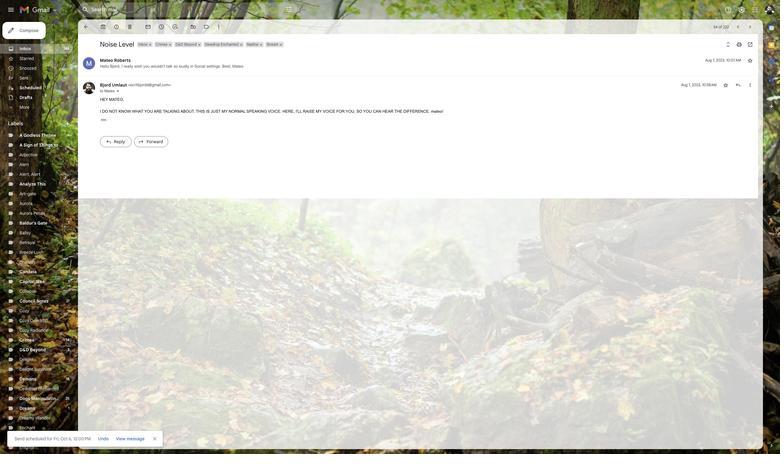 Task type: locate. For each thing, give the bounding box(es) containing it.
normal
[[229, 109, 246, 114]]

crimes for crimes button
[[156, 42, 167, 47]]

tab list
[[763, 20, 780, 432]]

0 horizontal spatial not starred image
[[723, 82, 729, 88]]

things
[[39, 142, 53, 148]]

capital idea
[[20, 279, 45, 284]]

voice.
[[268, 109, 281, 114]]

not starred image
[[747, 57, 753, 63], [723, 82, 729, 88]]

inbox for inbox link
[[20, 46, 31, 52]]

2 delight from the top
[[20, 367, 33, 372]]

beyond down crimes "link"
[[30, 347, 46, 353]]

alert up alert,
[[20, 162, 29, 167]]

aug
[[705, 58, 712, 62], [681, 83, 688, 87]]

2023, left 10:07 am
[[716, 58, 725, 62]]

aug left 10:58 am
[[681, 83, 688, 87]]

aurora link
[[20, 201, 32, 206]]

3 1 from the top
[[68, 182, 69, 186]]

aurora petals link
[[20, 211, 45, 216]]

settings image
[[738, 6, 746, 13]]

archive image
[[100, 24, 106, 30]]

aug 7, 2023, 10:07 am cell
[[705, 57, 741, 63]]

to down bjord
[[100, 89, 103, 93]]

1 vertical spatial cozy
[[20, 318, 29, 323]]

you right so
[[363, 109, 372, 114]]

0 horizontal spatial to
[[54, 142, 58, 148]]

is
[[206, 109, 210, 114]]

wish
[[134, 64, 142, 69]]

0 vertical spatial aurora
[[20, 201, 32, 206]]

1 horizontal spatial crimes
[[156, 42, 167, 47]]

cozy down cozy link
[[20, 318, 29, 323]]

1 horizontal spatial 7,
[[713, 58, 715, 62]]

capital idea link
[[20, 279, 45, 284]]

2 aurora from the top
[[20, 211, 32, 216]]

12:00 pm
[[73, 436, 91, 442]]

crimes for crimes "link"
[[20, 337, 34, 343]]

crimes inside labels navigation
[[20, 337, 34, 343]]

crimes down "snooze" image
[[156, 42, 167, 47]]

2 vertical spatial cozy
[[20, 328, 29, 333]]

analyze this
[[20, 181, 46, 187]]

alert
[[7, 14, 771, 447]]

drafts
[[20, 95, 32, 100]]

crimes link
[[20, 337, 34, 343]]

d&d down add to tasks icon
[[176, 42, 183, 47]]

about.
[[181, 109, 195, 114]]

dewdrop enchanted down more image
[[205, 42, 239, 47]]

1 vertical spatial not starred image
[[723, 82, 729, 88]]

d&d up delight 'link'
[[20, 347, 29, 353]]

1 vertical spatial not starred checkbox
[[723, 82, 729, 88]]

2 1 from the top
[[68, 143, 69, 147]]

0 vertical spatial aug
[[705, 58, 712, 62]]

1 vertical spatial d&d
[[20, 347, 29, 353]]

delight down the d&d beyond link
[[20, 357, 33, 362]]

1 horizontal spatial beyond
[[184, 42, 197, 47]]

d&d for the d&d beyond link
[[20, 347, 29, 353]]

1 vertical spatial dewdrop
[[30, 318, 48, 323]]

dewdrop inside button
[[205, 42, 220, 47]]

delight down delight 'link'
[[20, 367, 33, 372]]

1 right idea
[[68, 279, 69, 284]]

7,
[[713, 58, 715, 62], [689, 83, 691, 87]]

1 vertical spatial d&d beyond
[[20, 347, 46, 353]]

not starred checkbox for 10:07 am
[[747, 57, 753, 63]]

1 horizontal spatial i
[[122, 64, 123, 69]]

alert up analyze this
[[31, 172, 40, 177]]

enchanted for dewdrop enchanted button
[[221, 42, 239, 47]]

0 vertical spatial not starred image
[[747, 57, 753, 63]]

not starred checkbox right 10:58 am
[[723, 82, 729, 88]]

0 horizontal spatial i
[[100, 109, 101, 114]]

my right the raise
[[316, 109, 322, 114]]

2 cozy from the top
[[20, 318, 29, 323]]

not starred checkbox right 10:07 am
[[747, 57, 753, 63]]

Not starred checkbox
[[747, 57, 753, 63], [723, 82, 729, 88]]

Search mail text field
[[91, 7, 268, 13]]

d&d beyond inside labels navigation
[[20, 347, 46, 353]]

0 horizontal spatial aug
[[681, 83, 688, 87]]

to left come
[[54, 142, 58, 148]]

stream
[[267, 42, 279, 47]]

18
[[66, 377, 69, 381]]

crimes button
[[155, 42, 168, 47]]

1 for scheduled
[[68, 85, 69, 90]]

1 horizontal spatial of
[[719, 25, 722, 29]]

nadine button
[[246, 42, 259, 47]]

7, left 10:58 am
[[689, 83, 691, 87]]

enchanted down more image
[[221, 42, 239, 47]]

1 horizontal spatial dewdrop enchanted
[[205, 42, 239, 47]]

0 horizontal spatial crimes
[[20, 337, 34, 343]]

1 horizontal spatial you
[[363, 109, 372, 114]]

inbox button
[[137, 42, 148, 47]]

enchanted down enchant
[[20, 435, 40, 440]]

mateo right best,
[[232, 64, 243, 69]]

0 vertical spatial d&d
[[176, 42, 183, 47]]

4
[[67, 133, 69, 137]]

0 vertical spatial not starred checkbox
[[747, 57, 753, 63]]

1 vertical spatial to
[[54, 142, 58, 148]]

1 vertical spatial 7,
[[689, 83, 691, 87]]

6 1 from the top
[[68, 406, 69, 411]]

1 horizontal spatial 2023,
[[716, 58, 725, 62]]

aug up 10:58 am
[[705, 58, 712, 62]]

aug 7, 2023, 10:58 am cell
[[681, 82, 717, 88]]

0 vertical spatial enchanted
[[221, 42, 239, 47]]

0 vertical spatial d&d beyond
[[176, 42, 197, 47]]

delight link
[[20, 357, 33, 362]]

2 vertical spatial dewdrop
[[20, 386, 37, 392]]

advanced search options image
[[283, 3, 295, 16]]

what
[[132, 109, 143, 114]]

demons
[[20, 376, 36, 382]]

back to inbox image
[[83, 24, 89, 30]]

dewdrop enchanted inside labels navigation
[[20, 386, 59, 392]]

mateo roberts
[[100, 58, 131, 63]]

1 vertical spatial beyond
[[30, 347, 46, 353]]

lush
[[34, 250, 43, 255]]

breeze lush
[[20, 250, 43, 255]]

mateo up hello
[[100, 58, 113, 63]]

1 vertical spatial aurora
[[20, 211, 32, 216]]

1 my from the left
[[222, 109, 228, 114]]

0 horizontal spatial d&d beyond
[[20, 347, 46, 353]]

not starred image right 10:58 am
[[723, 82, 729, 88]]

1 1 from the top
[[68, 85, 69, 90]]

of
[[719, 25, 722, 29], [34, 142, 38, 148]]

146
[[63, 46, 69, 51]]

0 horizontal spatial 7,
[[689, 83, 691, 87]]

1 vertical spatial enchanted
[[38, 386, 59, 392]]

1 a from the top
[[20, 133, 23, 138]]

1 aurora from the top
[[20, 201, 32, 206]]

baldur's
[[20, 220, 36, 226]]

know
[[119, 109, 131, 114]]

d&d beyond down the move to icon
[[176, 42, 197, 47]]

beyond down the move to icon
[[184, 42, 197, 47]]

show details image
[[116, 89, 120, 93]]

0 vertical spatial dewdrop
[[205, 42, 220, 47]]

0 horizontal spatial of
[[34, 142, 38, 148]]

5 1 from the top
[[68, 279, 69, 284]]

inbox inside labels navigation
[[20, 46, 31, 52]]

0 horizontal spatial inbox
[[20, 46, 31, 52]]

voice
[[323, 109, 335, 114]]

0 vertical spatial i
[[122, 64, 123, 69]]

0 vertical spatial dewdrop enchanted
[[205, 42, 239, 47]]

0 vertical spatial delight
[[20, 357, 33, 362]]

cozy for cozy link
[[20, 308, 29, 314]]

mateo,
[[109, 97, 124, 102]]

10:07 am
[[726, 58, 741, 62]]

0 horizontal spatial dewdrop enchanted
[[20, 386, 59, 392]]

bjord umlaut cell
[[100, 82, 171, 88]]

enchanted up manipulating
[[38, 386, 59, 392]]

0 vertical spatial to
[[100, 89, 103, 93]]

ballsy link
[[20, 230, 31, 236]]

not starred image for aug 7, 2023, 10:07 am
[[747, 57, 753, 63]]

1 vertical spatial delight
[[20, 367, 33, 372]]

1 vertical spatial 21
[[66, 299, 69, 303]]

not starred image right 10:07 am
[[747, 57, 753, 63]]

art-gate
[[20, 191, 36, 197]]

1 vertical spatial aug
[[681, 83, 688, 87]]

adjective
[[20, 152, 37, 158]]

noise
[[100, 40, 117, 48]]

view message link
[[114, 433, 147, 444]]

1 vertical spatial alert
[[31, 172, 40, 177]]

d&d beyond inside d&d beyond button
[[176, 42, 197, 47]]

alert link
[[20, 162, 29, 167]]

1 vertical spatial crimes
[[20, 337, 34, 343]]

0 horizontal spatial you
[[144, 109, 153, 114]]

1 down 25
[[68, 406, 69, 411]]

alert containing send scheduled for fri, oct 6, 12:00 pm
[[7, 14, 771, 447]]

dewdrop enchanted inside button
[[205, 42, 239, 47]]

0 horizontal spatial d&d
[[20, 347, 29, 353]]

crimes inside button
[[156, 42, 167, 47]]

1 right this
[[68, 182, 69, 186]]

1 horizontal spatial not starred image
[[747, 57, 753, 63]]

so
[[357, 109, 362, 114]]

enchanted inside button
[[221, 42, 239, 47]]

delight
[[20, 357, 33, 362], [20, 367, 33, 372]]

stream button
[[265, 42, 279, 47]]

cozy down council
[[20, 308, 29, 314]]

d&d inside labels navigation
[[20, 347, 29, 353]]

1 vertical spatial a
[[20, 142, 23, 148]]

add to tasks image
[[172, 24, 178, 30]]

capital
[[20, 279, 34, 284]]

drafts link
[[20, 95, 32, 100]]

1 vertical spatial of
[[34, 142, 38, 148]]

roberts
[[114, 58, 131, 63]]

dewdrop down labels icon
[[205, 42, 220, 47]]

4 1 from the top
[[68, 221, 69, 225]]

can
[[373, 109, 381, 114]]

1 21 from the top
[[66, 269, 69, 274]]

1 horizontal spatial inbox
[[138, 42, 148, 47]]

demons link
[[20, 376, 36, 382]]

1 cozy from the top
[[20, 308, 29, 314]]

0 vertical spatial beyond
[[184, 42, 197, 47]]

d&d beyond
[[176, 42, 197, 47], [20, 347, 46, 353]]

i'll
[[296, 109, 302, 114]]

1 vertical spatial dewdrop enchanted
[[20, 386, 59, 392]]

cozy up crimes "link"
[[20, 328, 29, 333]]

dewdrop enchanted up dogs manipulating time link
[[20, 386, 59, 392]]

send scheduled for fri, oct 6, 12:00 pm
[[15, 436, 91, 442]]

in
[[190, 64, 193, 69]]

1 right the gate
[[68, 221, 69, 225]]

aug 7, 2023, 10:58 am
[[681, 83, 717, 87]]

sign
[[23, 142, 33, 148]]

0 horizontal spatial not starred checkbox
[[723, 82, 729, 88]]

notes
[[36, 298, 49, 304]]

breeze lush link
[[20, 250, 43, 255]]

dewdrop down demons link
[[20, 386, 37, 392]]

0 vertical spatial a
[[20, 133, 23, 138]]

beyond inside labels navigation
[[30, 347, 46, 353]]

2023, left 10:58 am
[[692, 83, 701, 87]]

of inside labels navigation
[[34, 142, 38, 148]]

you,
[[346, 109, 355, 114]]

dewdrop for dewdrop enchanted button
[[205, 42, 220, 47]]

aug for aug 7, 2023, 10:58 am
[[681, 83, 688, 87]]

d&d beyond down crimes "link"
[[20, 347, 46, 353]]

difference.
[[404, 109, 430, 114]]

0 horizontal spatial beyond
[[30, 347, 46, 353]]

inbox up 'starred' link
[[20, 46, 31, 52]]

art-gate link
[[20, 191, 36, 197]]

1 horizontal spatial my
[[316, 109, 322, 114]]

None search field
[[78, 2, 297, 17]]

you
[[143, 64, 150, 69]]

0 horizontal spatial 2023,
[[692, 83, 701, 87]]

inbox right 'level'
[[138, 42, 148, 47]]

0 vertical spatial alert
[[20, 162, 29, 167]]

1 up '6'
[[68, 85, 69, 90]]

level
[[119, 40, 134, 48]]

1 down 4
[[68, 143, 69, 147]]

hello bjord, i really wish you wouldn't talk so loudly in social settings. best, mateo
[[100, 64, 243, 69]]

0 vertical spatial of
[[719, 25, 722, 29]]

1 horizontal spatial d&d beyond
[[176, 42, 197, 47]]

a
[[20, 133, 23, 138], [20, 142, 23, 148]]

main menu image
[[7, 6, 15, 13]]

i down roberts
[[122, 64, 123, 69]]

1 horizontal spatial not starred checkbox
[[747, 57, 753, 63]]

0 vertical spatial mateo
[[100, 58, 113, 63]]

2 a from the top
[[20, 142, 23, 148]]

0 vertical spatial cozy
[[20, 308, 29, 314]]

mateo down bjord
[[104, 89, 115, 93]]

inbox
[[138, 42, 148, 47], [20, 46, 31, 52]]

social
[[195, 64, 205, 69]]

of right 54
[[719, 25, 722, 29]]

7, left 10:07 am
[[713, 58, 715, 62]]

<
[[128, 83, 130, 87]]

d&d inside button
[[176, 42, 183, 47]]

dogs manipulating time
[[20, 396, 69, 401]]

2 21 from the top
[[66, 299, 69, 303]]

1 for a sign of things to come
[[68, 143, 69, 147]]

i do not know what you are talking about. this is just my normal speaking voice. here, i'll raise my voice for you, so you can hear the difference. mateo!
[[100, 109, 443, 114]]

0 vertical spatial crimes
[[156, 42, 167, 47]]

0 horizontal spatial my
[[222, 109, 228, 114]]

1 you from the left
[[144, 109, 153, 114]]

1 horizontal spatial aug
[[705, 58, 712, 62]]

1 vertical spatial 2023,
[[692, 83, 701, 87]]

you left are
[[144, 109, 153, 114]]

1 horizontal spatial alert
[[31, 172, 40, 177]]

to inside labels navigation
[[54, 142, 58, 148]]

1 vertical spatial mateo
[[232, 64, 243, 69]]

betrayal
[[20, 240, 35, 245]]

of right sign
[[34, 142, 38, 148]]

1 horizontal spatial to
[[100, 89, 103, 93]]

d&d
[[176, 42, 183, 47], [20, 347, 29, 353]]

aug for aug 7, 2023, 10:07 am
[[705, 58, 712, 62]]

a left sign
[[20, 142, 23, 148]]

1 horizontal spatial d&d
[[176, 42, 183, 47]]

my right just at the top left
[[222, 109, 228, 114]]

54 of 222
[[714, 25, 729, 29]]

crimes up the d&d beyond link
[[20, 337, 34, 343]]

a left godless
[[20, 133, 23, 138]]

3
[[68, 347, 69, 352]]

inbox inside button
[[138, 42, 148, 47]]

i left do
[[100, 109, 101, 114]]

0 vertical spatial 21
[[66, 269, 69, 274]]

wouldn't
[[151, 64, 165, 69]]

beyond inside d&d beyond button
[[184, 42, 197, 47]]

brutality
[[20, 259, 36, 265]]

dewdrop up radiance
[[30, 318, 48, 323]]

0 vertical spatial 7,
[[713, 58, 715, 62]]

list
[[78, 51, 753, 153]]

crimes
[[156, 42, 167, 47], [20, 337, 34, 343]]

1 delight from the top
[[20, 357, 33, 362]]

sent
[[20, 75, 28, 81]]

0 vertical spatial 2023,
[[716, 58, 725, 62]]

aurora down aurora link
[[20, 211, 32, 216]]

21 for candela
[[66, 269, 69, 274]]

bjord,
[[110, 64, 120, 69]]

3 cozy from the top
[[20, 328, 29, 333]]

1 for capital idea
[[68, 279, 69, 284]]

you
[[144, 109, 153, 114], [363, 109, 372, 114]]

aurora for aurora link
[[20, 201, 32, 206]]

aurora down "art-gate" link
[[20, 201, 32, 206]]

delight for delight sunshine
[[20, 367, 33, 372]]



Task type: vqa. For each thing, say whether or not it's contained in the screenshot.


Task type: describe. For each thing, give the bounding box(es) containing it.
to mateo
[[100, 89, 115, 93]]

alert, alert link
[[20, 172, 40, 177]]

nadine
[[247, 42, 258, 47]]

message
[[127, 436, 145, 442]]

older image
[[747, 24, 753, 30]]

manipulating
[[31, 396, 58, 401]]

2023, for 10:58 am
[[692, 83, 701, 87]]

compose button
[[2, 22, 46, 39]]

talk
[[166, 64, 173, 69]]

dewdrop enchanted button
[[204, 42, 239, 47]]

baldur's gate link
[[20, 220, 47, 226]]

enchant link
[[20, 425, 35, 431]]

aurora petals
[[20, 211, 45, 216]]

labels navigation
[[0, 20, 78, 454]]

beyond for the d&d beyond link
[[30, 347, 46, 353]]

labels
[[8, 121, 23, 127]]

this
[[37, 181, 46, 187]]

snooze image
[[158, 24, 165, 30]]

forward
[[147, 139, 163, 144]]

aurora for aurora petals
[[20, 211, 32, 216]]

1 for baldur's gate
[[68, 221, 69, 225]]

compose
[[20, 28, 39, 33]]

list containing mateo roberts
[[78, 51, 753, 153]]

a for a sign of things to come
[[20, 142, 23, 148]]

21 for council notes
[[66, 299, 69, 303]]

cozy for cozy radiance
[[20, 328, 29, 333]]

labels image
[[204, 24, 210, 30]]

labels heading
[[8, 121, 65, 127]]

2023, for 10:07 am
[[716, 58, 725, 62]]

not starred image for aug 7, 2023, 10:58 am
[[723, 82, 729, 88]]

7, for aug 7, 2023, 10:07 am
[[713, 58, 715, 62]]

report spam image
[[113, 24, 119, 30]]

14
[[66, 338, 69, 342]]

a godless throne link
[[20, 133, 56, 138]]

more image
[[216, 24, 222, 30]]

dreams link
[[20, 406, 35, 411]]

support image
[[725, 6, 732, 13]]

breeze
[[20, 250, 33, 255]]

search mail image
[[80, 4, 91, 15]]

alert,
[[20, 172, 30, 177]]

undo alert
[[96, 433, 111, 444]]

0 horizontal spatial alert
[[20, 162, 29, 167]]

aug 7, 2023, 10:07 am
[[705, 58, 741, 62]]

this
[[196, 109, 205, 114]]

reply link
[[100, 136, 132, 147]]

not
[[109, 109, 118, 114]]

speaking
[[247, 109, 267, 114]]

inbox for inbox button
[[138, 42, 148, 47]]

beyond for d&d beyond button at the left top of the page
[[184, 42, 197, 47]]

d&d beyond for the d&d beyond link
[[20, 347, 46, 353]]

the
[[395, 109, 402, 114]]

a sign of things to come link
[[20, 142, 71, 148]]

talking
[[163, 109, 180, 114]]

cozy dewdrop
[[20, 318, 48, 323]]

dreamy wander link
[[20, 415, 50, 421]]

cozy radiance
[[20, 328, 48, 333]]

enchanted link
[[20, 435, 40, 440]]

gate
[[27, 191, 36, 197]]

cozy dewdrop link
[[20, 318, 48, 323]]

10:58 am
[[702, 83, 717, 87]]

for
[[47, 436, 52, 442]]

newer image
[[735, 24, 741, 30]]

idea
[[36, 279, 45, 284]]

d&d beyond for d&d beyond button at the left top of the page
[[176, 42, 197, 47]]

for
[[336, 109, 345, 114]]

scheduled link
[[20, 85, 42, 91]]

7, for aug 7, 2023, 10:58 am
[[689, 83, 691, 87]]

d&d beyond link
[[20, 347, 46, 353]]

adjective link
[[20, 152, 37, 158]]

dewdrop enchanted for dewdrop enchanted link
[[20, 386, 59, 392]]

sent link
[[20, 75, 28, 81]]

2 vertical spatial enchanted
[[20, 435, 40, 440]]

dogs manipulating time link
[[20, 396, 69, 401]]

delight sunshine link
[[20, 367, 52, 372]]

snoozed link
[[20, 66, 36, 71]]

6
[[67, 95, 69, 100]]

cozy link
[[20, 308, 29, 314]]

hey
[[100, 97, 108, 102]]

fri,
[[54, 436, 60, 442]]

6,
[[69, 436, 72, 442]]

mark as unread image
[[145, 24, 151, 30]]

scheduled
[[26, 436, 46, 442]]

1 vertical spatial i
[[100, 109, 101, 114]]

council notes
[[20, 298, 49, 304]]

hello
[[100, 64, 109, 69]]

d&d for d&d beyond button at the left top of the page
[[176, 42, 183, 47]]

gmail image
[[20, 4, 53, 16]]

alert, alert
[[20, 172, 40, 177]]

2 vertical spatial mateo
[[104, 89, 115, 93]]

222
[[723, 25, 729, 29]]

25
[[66, 396, 69, 401]]

not starred checkbox for 10:58 am
[[723, 82, 729, 88]]

enigma link
[[20, 445, 34, 450]]

dewdrop enchanted for dewdrop enchanted button
[[205, 42, 239, 47]]

best,
[[222, 64, 231, 69]]

art-
[[20, 191, 27, 197]]

1 for analyze this
[[68, 182, 69, 186]]

delight for delight 'link'
[[20, 357, 33, 362]]

oct
[[61, 436, 68, 442]]

>
[[169, 83, 171, 87]]

2 my from the left
[[316, 109, 322, 114]]

more button
[[0, 102, 73, 112]]

2 you from the left
[[363, 109, 372, 114]]

brutality link
[[20, 259, 36, 265]]

analyze
[[20, 181, 36, 187]]

view
[[116, 436, 126, 442]]

enchanted for dewdrop enchanted link
[[38, 386, 59, 392]]

do
[[102, 109, 108, 114]]

a for a godless throne
[[20, 133, 23, 138]]

delete image
[[127, 24, 133, 30]]

1 for dreams
[[68, 406, 69, 411]]

show trimmed content image
[[100, 118, 107, 121]]

cozy radiance link
[[20, 328, 48, 333]]

dewdrop for dewdrop enchanted link
[[20, 386, 37, 392]]

cozy for cozy dewdrop
[[20, 318, 29, 323]]

move to image
[[190, 24, 196, 30]]

radiance
[[30, 328, 48, 333]]

noise level
[[100, 40, 134, 48]]

starred link
[[20, 56, 34, 61]]

enigma
[[20, 445, 34, 450]]

starred
[[20, 56, 34, 61]]

baldur's gate
[[20, 220, 47, 226]]

umlaut
[[112, 82, 127, 88]]



